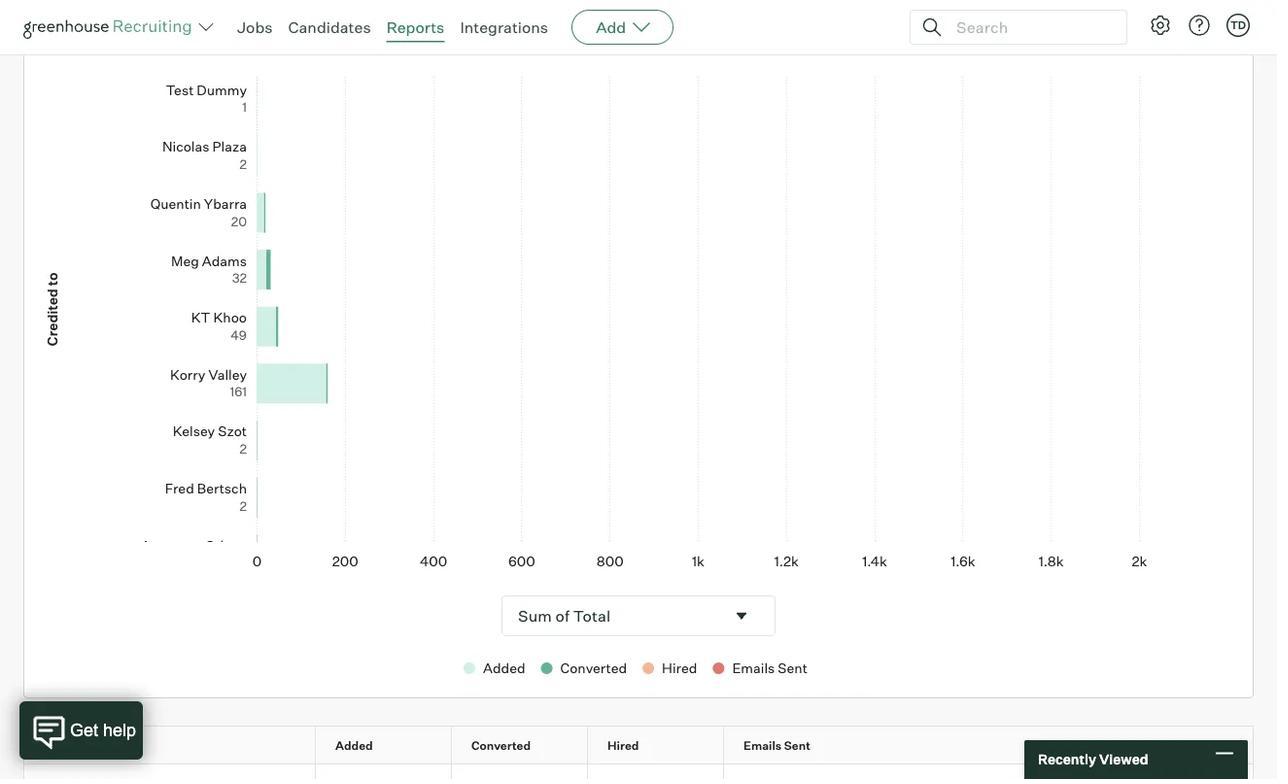 Task type: describe. For each thing, give the bounding box(es) containing it.
add button
[[572, 10, 674, 45]]

2 row from the top
[[24, 765, 1253, 780]]

jobs
[[237, 18, 273, 37]]

reports
[[387, 18, 445, 37]]

integrations
[[460, 18, 549, 37]]

credited to
[[44, 739, 110, 754]]

jobs link
[[237, 18, 273, 37]]

reports link
[[387, 18, 445, 37]]

hired column header
[[588, 727, 741, 764]]

add
[[596, 18, 626, 37]]

td button
[[1227, 14, 1250, 37]]

recently
[[1038, 752, 1097, 769]]

row containing credited to
[[24, 727, 1253, 764]]

emails sent column header
[[724, 727, 878, 764]]

grid containing credited to
[[24, 727, 1253, 780]]

emails sent
[[744, 739, 811, 754]]

candidates
[[288, 18, 371, 37]]



Task type: vqa. For each thing, say whether or not it's contained in the screenshot.
'Dashboards' link
no



Task type: locate. For each thing, give the bounding box(es) containing it.
0 vertical spatial row
[[24, 727, 1253, 764]]

hired
[[608, 739, 639, 754]]

added column header
[[316, 727, 469, 764]]

toggle flyout image
[[732, 607, 752, 626]]

integrations link
[[460, 18, 549, 37]]

greenhouse recruiting image
[[23, 16, 198, 39]]

to
[[95, 739, 110, 754]]

1 row from the top
[[24, 727, 1253, 764]]

row group
[[24, 765, 1253, 780]]

recently viewed
[[1038, 752, 1149, 769]]

configure image
[[1149, 14, 1173, 37]]

candidates link
[[288, 18, 371, 37]]

cell
[[588, 765, 724, 780]]

credited
[[44, 739, 93, 754]]

None field
[[503, 597, 775, 636]]

emails
[[744, 739, 782, 754]]

grid
[[24, 727, 1253, 780]]

credited to column header
[[24, 727, 333, 764]]

viewed
[[1100, 752, 1149, 769]]

td button
[[1223, 10, 1254, 41]]

added
[[335, 739, 373, 754]]

1 vertical spatial row
[[24, 765, 1253, 780]]

td
[[1231, 18, 1247, 32]]

row
[[24, 727, 1253, 764], [24, 765, 1253, 780]]

converted column header
[[452, 727, 605, 764]]

cell inside grid
[[588, 765, 724, 780]]

sent
[[784, 739, 811, 754]]

Search text field
[[952, 13, 1109, 41]]

converted
[[472, 739, 531, 754]]

Mode Selector text field
[[503, 597, 724, 636]]



